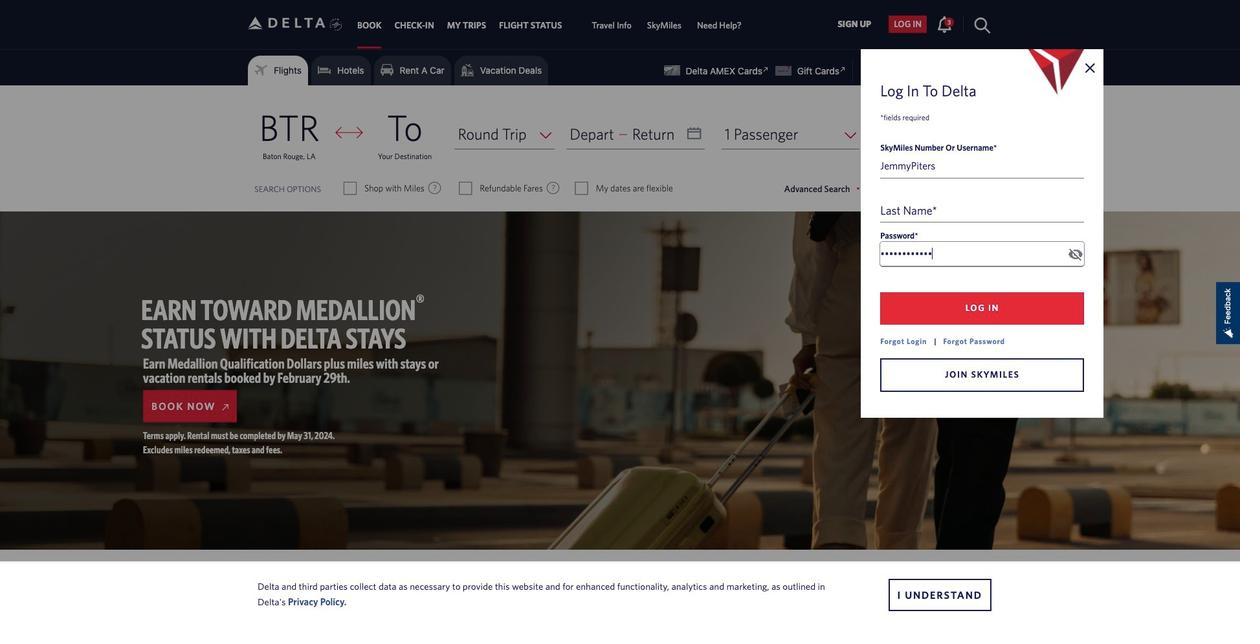 Task type: locate. For each thing, give the bounding box(es) containing it.
logo image
[[1026, 49, 1084, 96]]

tab list
[[351, 0, 749, 49]]

skyteam image
[[330, 4, 342, 45]]

delta air lines image
[[248, 3, 326, 43]]

SkyMiles Number Or Username* text field
[[881, 154, 1084, 179]]

None text field
[[566, 119, 705, 150]]

tab panel
[[0, 85, 1240, 212]]

Last Name* text field
[[881, 198, 1084, 223]]

None checkbox
[[344, 182, 356, 195]]

None checkbox
[[460, 182, 471, 195], [576, 182, 587, 195], [460, 182, 471, 195], [576, 182, 587, 195]]



Task type: vqa. For each thing, say whether or not it's contained in the screenshot.
"logo"
yes



Task type: describe. For each thing, give the bounding box(es) containing it.
Password* password field
[[881, 242, 1084, 267]]



